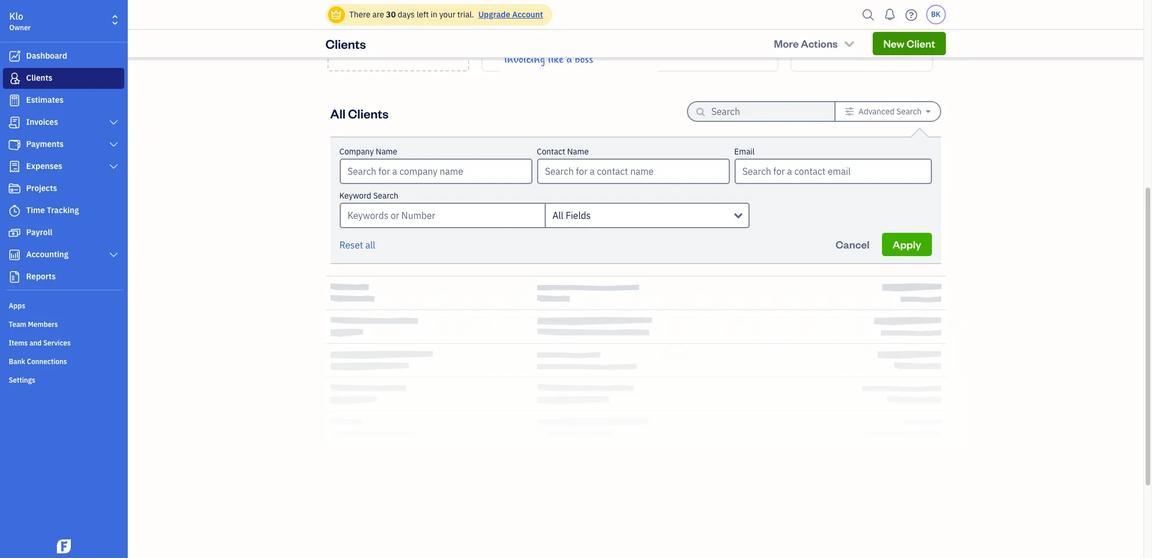 Task type: locate. For each thing, give the bounding box(es) containing it.
0 horizontal spatial name
[[376, 146, 398, 157]]

estimates
[[26, 95, 64, 105]]

chevron large down image for expenses
[[108, 162, 119, 171]]

1 horizontal spatial new client
[[884, 37, 936, 50]]

0 vertical spatial all
[[330, 105, 346, 121]]

clients down crown image in the left of the page
[[326, 35, 366, 52]]

search right keyword
[[373, 191, 399, 201]]

new
[[372, 27, 394, 40], [884, 37, 905, 50]]

all inside field
[[553, 210, 564, 221]]

payment image
[[8, 139, 21, 150]]

1 horizontal spatial name
[[567, 146, 589, 157]]

bank connections
[[9, 357, 67, 366]]

money image
[[8, 227, 21, 239]]

Search text field
[[712, 102, 816, 121]]

search image
[[860, 6, 878, 24]]

time tracking link
[[3, 200, 124, 221]]

name for contact name
[[567, 146, 589, 157]]

1 chevron large down image from the top
[[108, 118, 119, 127]]

expenses
[[26, 161, 62, 171]]

new down 'are'
[[372, 27, 394, 40]]

all
[[366, 239, 376, 251]]

freshbooks image
[[55, 540, 73, 554]]

chevron large down image down payroll 'link'
[[108, 250, 119, 260]]

client
[[396, 27, 424, 40], [907, 37, 936, 50]]

advanced search button
[[836, 102, 940, 121]]

chevron large down image down chevron large down icon
[[108, 162, 119, 171]]

2 name from the left
[[567, 146, 589, 157]]

invoice image
[[8, 117, 21, 128]]

projects
[[26, 183, 57, 193]]

all
[[330, 105, 346, 121], [553, 210, 564, 221]]

1 vertical spatial clients
[[26, 73, 52, 83]]

chevron large down image
[[108, 118, 119, 127], [108, 162, 119, 171], [108, 250, 119, 260]]

advanced
[[859, 106, 895, 117]]

clients up company name
[[348, 105, 389, 121]]

1 name from the left
[[376, 146, 398, 157]]

dashboard link
[[3, 46, 124, 67]]

all for all clients
[[330, 105, 346, 121]]

reset all
[[340, 239, 376, 251]]

1 vertical spatial search
[[373, 191, 399, 201]]

items and services link
[[3, 334, 124, 351]]

1 vertical spatial all
[[553, 210, 564, 221]]

keyword search
[[340, 191, 399, 201]]

fields
[[566, 210, 591, 221]]

new client down 30
[[372, 27, 424, 40]]

0 vertical spatial chevron large down image
[[108, 118, 119, 127]]

2 chevron large down image from the top
[[108, 162, 119, 171]]

0 horizontal spatial all
[[330, 105, 346, 121]]

name right contact in the top left of the page
[[567, 146, 589, 157]]

search left caretdown image
[[897, 106, 922, 117]]

name right company
[[376, 146, 398, 157]]

0 vertical spatial clients
[[326, 35, 366, 52]]

clients up 'estimates'
[[26, 73, 52, 83]]

klo owner
[[9, 10, 31, 32]]

search inside dropdown button
[[897, 106, 922, 117]]

in
[[431, 9, 438, 20]]

chevron large down image
[[108, 140, 119, 149]]

estimates link
[[3, 90, 124, 111]]

reports link
[[3, 267, 124, 288]]

expense image
[[8, 161, 21, 173]]

chevron large down image up chevron large down icon
[[108, 118, 119, 127]]

apps link
[[3, 297, 124, 314]]

clients
[[326, 35, 366, 52], [26, 73, 52, 83], [348, 105, 389, 121]]

team members
[[9, 320, 58, 329]]

client down days
[[396, 27, 424, 40]]

bk button
[[926, 5, 946, 24]]

chevron large down image inside expenses link
[[108, 162, 119, 171]]

chevrondown image
[[843, 38, 857, 49]]

0 horizontal spatial search
[[373, 191, 399, 201]]

new client link
[[327, 0, 469, 71], [873, 32, 946, 55]]

1 horizontal spatial client
[[907, 37, 936, 50]]

chevron large down image inside invoices link
[[108, 118, 119, 127]]

Search for a company name text field
[[341, 160, 531, 183]]

chevron large down image for accounting
[[108, 250, 119, 260]]

new client
[[372, 27, 424, 40], [884, 37, 936, 50]]

0 vertical spatial search
[[897, 106, 922, 117]]

all clients
[[330, 105, 389, 121]]

members
[[28, 320, 58, 329]]

1 horizontal spatial all
[[553, 210, 564, 221]]

more actions button
[[764, 32, 866, 55]]

chevron large down image for invoices
[[108, 118, 119, 127]]

All Fields field
[[545, 203, 750, 228]]

caretdown image
[[926, 107, 931, 116]]

apply
[[893, 238, 922, 251]]

new client down go to help image at the top of page
[[884, 37, 936, 50]]

2 vertical spatial chevron large down image
[[108, 250, 119, 260]]

company name
[[340, 146, 398, 157]]

all left the fields
[[553, 210, 564, 221]]

timer image
[[8, 205, 21, 217]]

1 horizontal spatial search
[[897, 106, 922, 117]]

tracking
[[47, 205, 79, 216]]

1 vertical spatial chevron large down image
[[108, 162, 119, 171]]

new down notifications image
[[884, 37, 905, 50]]

services
[[43, 339, 71, 347]]

crown image
[[330, 8, 342, 21]]

search
[[897, 106, 922, 117], [373, 191, 399, 201]]

are
[[373, 9, 384, 20]]

upgrade account link
[[476, 9, 543, 20]]

client down go to help image at the top of page
[[907, 37, 936, 50]]

there are 30 days left in your trial. upgrade account
[[349, 9, 543, 20]]

name
[[376, 146, 398, 157], [567, 146, 589, 157]]

time
[[26, 205, 45, 216]]

accounting link
[[3, 245, 124, 265]]

keyword
[[340, 191, 371, 201]]

dashboard
[[26, 51, 67, 61]]

items and services
[[9, 339, 71, 347]]

0 horizontal spatial new
[[372, 27, 394, 40]]

all up company
[[330, 105, 346, 121]]

3 chevron large down image from the top
[[108, 250, 119, 260]]

bank connections link
[[3, 353, 124, 370]]

cancel button
[[826, 233, 880, 256]]



Task type: vqa. For each thing, say whether or not it's contained in the screenshot.
Main element
yes



Task type: describe. For each thing, give the bounding box(es) containing it.
reset all button
[[340, 238, 376, 252]]

search for advanced search
[[897, 106, 922, 117]]

account
[[512, 9, 543, 20]]

0 horizontal spatial new client
[[372, 27, 424, 40]]

2 vertical spatial clients
[[348, 105, 389, 121]]

more actions
[[774, 37, 838, 50]]

apply button
[[883, 233, 932, 256]]

upgrade
[[479, 9, 511, 20]]

go to help image
[[903, 6, 921, 24]]

connections
[[27, 357, 67, 366]]

estimate image
[[8, 95, 21, 106]]

team
[[9, 320, 26, 329]]

bk
[[932, 10, 941, 19]]

reports
[[26, 271, 56, 282]]

expenses link
[[3, 156, 124, 177]]

payments link
[[3, 134, 124, 155]]

apps
[[9, 302, 25, 310]]

days
[[398, 9, 415, 20]]

name for company name
[[376, 146, 398, 157]]

project image
[[8, 183, 21, 195]]

left
[[417, 9, 429, 20]]

main element
[[0, 0, 157, 558]]

invoices
[[26, 117, 58, 127]]

payroll link
[[3, 223, 124, 243]]

all for all fields
[[553, 210, 564, 221]]

invoices link
[[3, 112, 124, 133]]

company
[[340, 146, 374, 157]]

more
[[774, 37, 799, 50]]

Keywords or Number text field
[[340, 203, 545, 228]]

report image
[[8, 271, 21, 283]]

bank
[[9, 357, 25, 366]]

dashboard image
[[8, 51, 21, 62]]

contact
[[537, 146, 565, 157]]

1 horizontal spatial new client link
[[873, 32, 946, 55]]

Search for a contact name text field
[[538, 160, 729, 183]]

settings image
[[845, 107, 855, 116]]

clients inside "link"
[[26, 73, 52, 83]]

team members link
[[3, 315, 124, 333]]

klo
[[9, 10, 23, 22]]

accounting
[[26, 249, 69, 260]]

projects link
[[3, 178, 124, 199]]

chart image
[[8, 249, 21, 261]]

0 horizontal spatial new client link
[[327, 0, 469, 71]]

there
[[349, 9, 371, 20]]

notifications image
[[881, 3, 900, 26]]

payroll
[[26, 227, 52, 238]]

email
[[735, 146, 755, 157]]

cancel
[[836, 238, 870, 251]]

client image
[[8, 73, 21, 84]]

Search for a contact email text field
[[736, 160, 931, 183]]

advanced search
[[859, 106, 922, 117]]

0 horizontal spatial client
[[396, 27, 424, 40]]

payments
[[26, 139, 64, 149]]

owner
[[9, 23, 31, 32]]

items
[[9, 339, 28, 347]]

trial.
[[458, 9, 474, 20]]

settings
[[9, 376, 35, 385]]

settings link
[[3, 371, 124, 389]]

30
[[386, 9, 396, 20]]

time tracking
[[26, 205, 79, 216]]

contact name
[[537, 146, 589, 157]]

all fields
[[553, 210, 591, 221]]

your
[[439, 9, 456, 20]]

clients link
[[3, 68, 124, 89]]

plus image
[[392, 6, 405, 18]]

and
[[29, 339, 42, 347]]

actions
[[801, 37, 838, 50]]

search for keyword search
[[373, 191, 399, 201]]

1 horizontal spatial new
[[884, 37, 905, 50]]

reset
[[340, 239, 363, 251]]



